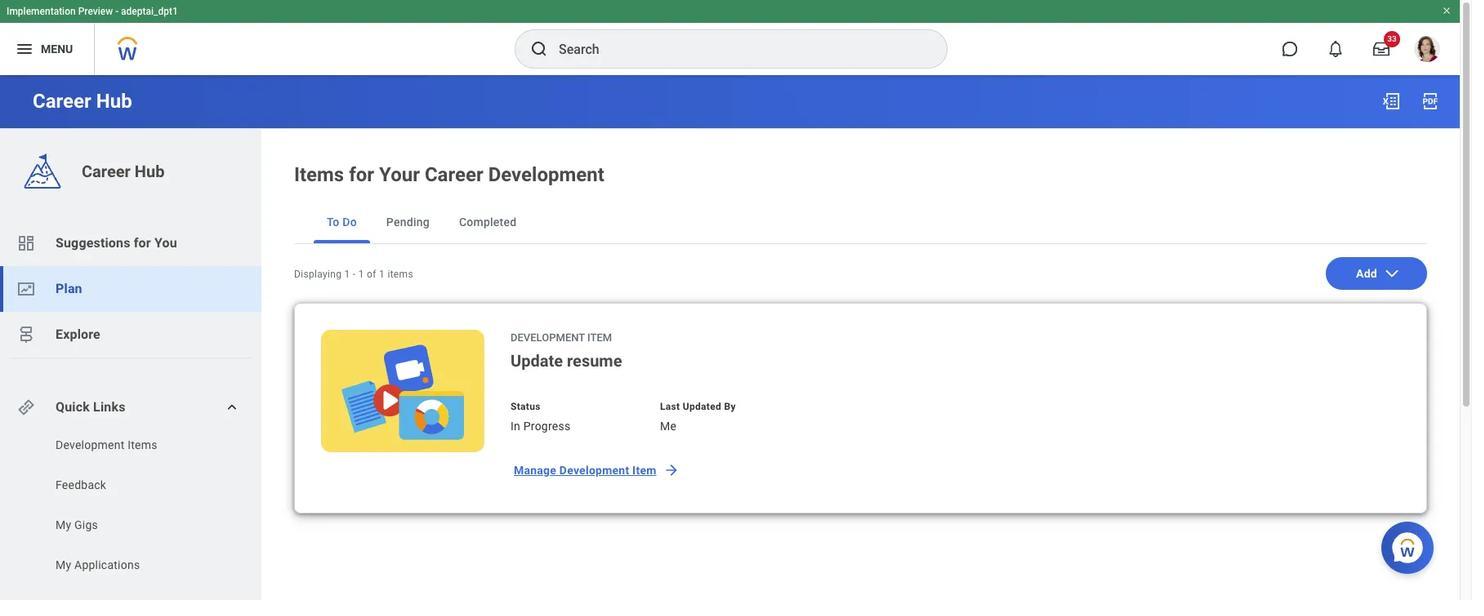 Task type: vqa. For each thing, say whether or not it's contained in the screenshot.
hub
yes



Task type: describe. For each thing, give the bounding box(es) containing it.
update
[[511, 351, 563, 371]]

Search Workday  search field
[[559, 31, 913, 67]]

development up completed
[[488, 163, 604, 186]]

plan
[[56, 281, 82, 297]]

1 1 from the left
[[344, 269, 350, 280]]

my for my applications
[[56, 559, 71, 572]]

quick links element
[[16, 391, 248, 424]]

menu
[[41, 42, 73, 55]]

development inside button
[[559, 464, 629, 477]]

to do button
[[314, 201, 370, 243]]

my gigs
[[56, 519, 98, 532]]

my gigs link
[[54, 517, 222, 533]]

- for adeptai_dpt1
[[115, 6, 119, 17]]

career down menu
[[33, 90, 91, 113]]

close environment banner image
[[1442, 6, 1452, 16]]

adeptai_dpt1
[[121, 6, 178, 17]]

feedback
[[56, 479, 106, 492]]

items inside list
[[128, 439, 157, 452]]

justify image
[[15, 39, 34, 59]]

plan link
[[0, 266, 261, 312]]

3 1 from the left
[[379, 269, 385, 280]]

item inside button
[[632, 464, 656, 477]]

onboarding home image
[[16, 279, 36, 299]]

links
[[93, 399, 125, 415]]

status in progress
[[511, 401, 570, 433]]

gigs
[[74, 519, 98, 532]]

career right your
[[425, 163, 483, 186]]

you
[[154, 235, 177, 251]]

menu button
[[0, 23, 94, 75]]

progress
[[523, 420, 570, 433]]

my applications
[[56, 559, 140, 572]]

link image
[[16, 398, 36, 417]]

arrow right image
[[663, 462, 679, 479]]

list containing suggestions for you
[[0, 221, 261, 358]]

timeline milestone image
[[16, 325, 36, 345]]

of
[[367, 269, 376, 280]]

your
[[379, 163, 420, 186]]

suggestions for you link
[[0, 221, 261, 266]]

displaying
[[294, 269, 342, 280]]

search image
[[529, 39, 549, 59]]

for for you
[[134, 235, 151, 251]]

quick links
[[56, 399, 125, 415]]

1 vertical spatial hub
[[135, 162, 165, 181]]

development inside list
[[56, 439, 125, 452]]

items
[[388, 269, 413, 280]]

add
[[1356, 267, 1377, 280]]

displaying 1 - 1 of 1 items
[[294, 269, 413, 280]]

explore
[[56, 327, 100, 342]]

0 horizontal spatial hub
[[96, 90, 132, 113]]

export to excel image
[[1381, 91, 1401, 111]]

0 vertical spatial career hub
[[33, 90, 132, 113]]

profile logan mcneil image
[[1414, 36, 1440, 65]]

to
[[327, 216, 339, 229]]

manage
[[514, 464, 556, 477]]

inbox large image
[[1373, 41, 1390, 57]]

pending
[[386, 216, 430, 229]]



Task type: locate. For each thing, give the bounding box(es) containing it.
by
[[724, 401, 736, 413]]

list containing development items
[[0, 437, 261, 600]]

0 vertical spatial items
[[294, 163, 344, 186]]

1
[[344, 269, 350, 280], [358, 269, 364, 280], [379, 269, 385, 280]]

1 vertical spatial list
[[0, 437, 261, 600]]

1 horizontal spatial items
[[294, 163, 344, 186]]

menu banner
[[0, 0, 1460, 75]]

for left "you" on the top left
[[134, 235, 151, 251]]

0 horizontal spatial -
[[115, 6, 119, 17]]

career
[[33, 90, 91, 113], [82, 162, 131, 181], [425, 163, 483, 186]]

items for your career development
[[294, 163, 604, 186]]

development up the update
[[511, 332, 585, 344]]

pending button
[[373, 201, 443, 243]]

development items link
[[54, 437, 222, 453]]

33 button
[[1363, 31, 1400, 67]]

for for your
[[349, 163, 374, 186]]

- inside 'menu' banner
[[115, 6, 119, 17]]

my
[[56, 519, 71, 532], [56, 559, 71, 572]]

2 my from the top
[[56, 559, 71, 572]]

1 horizontal spatial item
[[632, 464, 656, 477]]

my for my gigs
[[56, 519, 71, 532]]

last updated by me
[[660, 401, 736, 433]]

dashboard image
[[16, 234, 36, 253]]

career hub
[[33, 90, 132, 113], [82, 162, 165, 181]]

last
[[660, 401, 680, 413]]

explore link
[[0, 312, 261, 358]]

- right preview
[[115, 6, 119, 17]]

suggestions
[[56, 235, 130, 251]]

0 horizontal spatial 1
[[344, 269, 350, 280]]

development right manage
[[559, 464, 629, 477]]

quick
[[56, 399, 90, 415]]

1 vertical spatial for
[[134, 235, 151, 251]]

add button
[[1326, 257, 1427, 290]]

development inside development item update resume
[[511, 332, 585, 344]]

1 vertical spatial -
[[353, 269, 356, 280]]

0 vertical spatial list
[[0, 221, 261, 358]]

1 vertical spatial items
[[128, 439, 157, 452]]

2 horizontal spatial 1
[[379, 269, 385, 280]]

my left gigs
[[56, 519, 71, 532]]

my applications link
[[54, 557, 222, 573]]

tab list
[[294, 201, 1427, 244]]

updated
[[683, 401, 721, 413]]

1 horizontal spatial -
[[353, 269, 356, 280]]

item left arrow right icon
[[632, 464, 656, 477]]

do
[[342, 216, 357, 229]]

development down quick links
[[56, 439, 125, 452]]

1 vertical spatial career hub
[[82, 162, 165, 181]]

33
[[1387, 34, 1397, 43]]

0 vertical spatial item
[[587, 332, 612, 344]]

for inside list
[[134, 235, 151, 251]]

to do
[[327, 216, 357, 229]]

0 vertical spatial my
[[56, 519, 71, 532]]

tab list inside main content
[[294, 201, 1427, 244]]

2 1 from the left
[[358, 269, 364, 280]]

me
[[660, 420, 676, 433]]

development
[[488, 163, 604, 186], [511, 332, 585, 344], [56, 439, 125, 452], [559, 464, 629, 477]]

items down quick links element
[[128, 439, 157, 452]]

1 horizontal spatial 1
[[358, 269, 364, 280]]

implementation
[[7, 6, 76, 17]]

items
[[294, 163, 344, 186], [128, 439, 157, 452]]

for left your
[[349, 163, 374, 186]]

my down the "my gigs"
[[56, 559, 71, 572]]

1 my from the top
[[56, 519, 71, 532]]

suggestions for you
[[56, 235, 177, 251]]

implementation preview -   adeptai_dpt1
[[7, 6, 178, 17]]

development item update resume
[[511, 332, 622, 371]]

hub
[[96, 90, 132, 113], [135, 162, 165, 181]]

career hub down menu
[[33, 90, 132, 113]]

completed
[[459, 216, 517, 229]]

1 list from the top
[[0, 221, 261, 358]]

- for 1
[[353, 269, 356, 280]]

chevron down image
[[1384, 265, 1400, 282]]

career up the suggestions for you
[[82, 162, 131, 181]]

0 vertical spatial hub
[[96, 90, 132, 113]]

1 horizontal spatial hub
[[135, 162, 165, 181]]

status
[[511, 401, 541, 413]]

for
[[349, 163, 374, 186], [134, 235, 151, 251]]

completed button
[[446, 201, 530, 243]]

0 horizontal spatial for
[[134, 235, 151, 251]]

list
[[0, 221, 261, 358], [0, 437, 261, 600]]

manage development item
[[514, 464, 656, 477]]

manage development item button
[[504, 454, 686, 487]]

-
[[115, 6, 119, 17], [353, 269, 356, 280]]

development items
[[56, 439, 157, 452]]

2 list from the top
[[0, 437, 261, 600]]

notifications large image
[[1327, 41, 1344, 57]]

chevron up small image
[[224, 399, 240, 416]]

items up to
[[294, 163, 344, 186]]

preview
[[78, 6, 113, 17]]

0 horizontal spatial items
[[128, 439, 157, 452]]

- left the of
[[353, 269, 356, 280]]

in
[[511, 420, 520, 433]]

tab list containing to do
[[294, 201, 1427, 244]]

applications
[[74, 559, 140, 572]]

main content
[[0, 75, 1460, 600]]

- inside main content
[[353, 269, 356, 280]]

resume
[[567, 351, 622, 371]]

1 horizontal spatial for
[[349, 163, 374, 186]]

item
[[587, 332, 612, 344], [632, 464, 656, 477]]

0 vertical spatial for
[[349, 163, 374, 186]]

item inside development item update resume
[[587, 332, 612, 344]]

item up resume
[[587, 332, 612, 344]]

view printable version (pdf) image
[[1421, 91, 1440, 111]]

career hub up the suggestions for you
[[82, 162, 165, 181]]

0 horizontal spatial item
[[587, 332, 612, 344]]

1 vertical spatial item
[[632, 464, 656, 477]]

0 vertical spatial -
[[115, 6, 119, 17]]

feedback link
[[54, 477, 222, 493]]

1 vertical spatial my
[[56, 559, 71, 572]]

main content containing career hub
[[0, 75, 1460, 600]]



